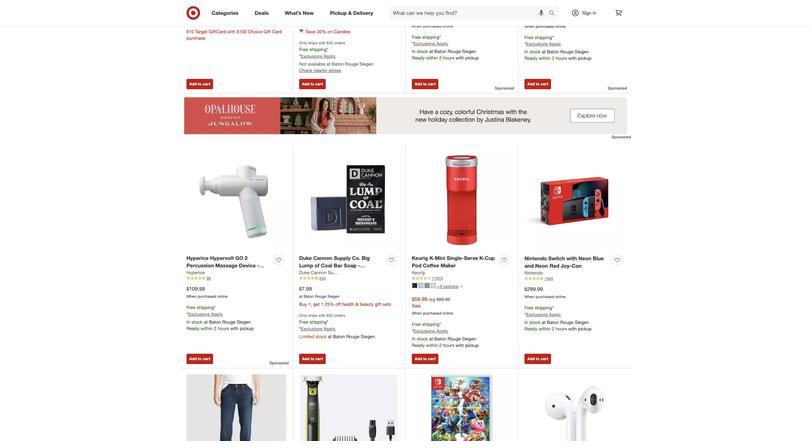 Task type: locate. For each thing, give the bounding box(es) containing it.
cannon down of
[[311, 270, 327, 275]]

purchased inside $25.00 - $150.00 when purchased online $10 target giftcard with $100 choice gift card purchase
[[198, 22, 216, 26]]

0 horizontal spatial co.
[[343, 270, 350, 275]]

co. up 544 link
[[343, 270, 350, 275]]

hyperice for hyperice hypervolt go 2 percussion massage device - white
[[187, 255, 209, 262]]

- inside $25.00 - $150.00 when purchased online $10 target giftcard with $100 choice gift card purchase
[[204, 13, 206, 19]]

free shipping * * exclusions apply. in stock at  baton rouge siegen ready within 2 hours with pickup down $299.99 when purchased online
[[525, 306, 592, 332]]

+3
[[437, 284, 442, 289]]

when inside $59.99 reg $89.99 sale when purchased online
[[412, 311, 422, 316]]

$10
[[187, 29, 194, 34]]

new
[[303, 10, 314, 16]]

0 horizontal spatial neon
[[535, 263, 548, 269]]

free shipping * * exclusions apply. in stock at  baton rouge siegen ready within 2 hours with pickup for the exclusions apply. "link" underneath $39.99 reg $54.99 sale when purchased online
[[525, 35, 592, 61]]

1 vertical spatial neon
[[535, 263, 548, 269]]

only ships with $35 orders free shipping * * exclusions apply. not available at baton rouge siegen check nearby stores
[[299, 41, 374, 73]]

$35 inside only ships with $35 orders free shipping * * exclusions apply. not available at baton rouge siegen check nearby stores
[[327, 41, 333, 45]]

apply. inside only ships with $35 orders free shipping * * exclusions apply. not available at baton rouge siegen check nearby stores
[[324, 54, 336, 59]]

at
[[429, 49, 433, 54], [542, 49, 546, 55], [327, 61, 331, 67], [299, 295, 303, 299], [204, 320, 208, 325], [542, 320, 546, 326], [328, 334, 332, 340], [429, 337, 433, 342]]

2 for the exclusions apply. "link" underneath $39.99 reg $54.99 sale when purchased online
[[552, 56, 555, 61]]

online down the $149.99
[[443, 24, 453, 28]]

shipping down "$109.99 when purchased online"
[[197, 305, 214, 311]]

exclusions up the available
[[301, 54, 323, 59]]

stock for the exclusions apply. "link" underneath $299.99 when purchased online
[[530, 320, 541, 326]]

1 horizontal spatial co.
[[352, 255, 360, 262]]

purchased down $109.99
[[198, 295, 216, 299]]

$149.99
[[440, 9, 456, 15]]

*
[[440, 34, 441, 40], [552, 35, 554, 40], [412, 41, 414, 46], [525, 41, 526, 47], [327, 47, 328, 52], [299, 54, 301, 59], [214, 305, 216, 311], [552, 306, 554, 311], [187, 312, 188, 317], [525, 312, 526, 318], [327, 320, 328, 325], [440, 322, 441, 328], [299, 327, 301, 332], [412, 329, 414, 334]]

rouge inside $7.99 at baton rouge siegen buy 1, get 1 25% off health & beauty gift sets
[[315, 295, 326, 299]]

rouge inside only ships with $35 orders free shipping * * exclusions apply. limited stock at  baton rouge siegen
[[346, 334, 360, 340]]

& right health
[[356, 302, 359, 307]]

free down $129.99 reg $149.99 sale when purchased online
[[412, 34, 421, 40]]

sale for $39.99
[[525, 16, 534, 22]]

duke for duke cannon supply co.
[[299, 270, 310, 275]]

+3 options button
[[409, 282, 466, 292]]

sale for $129.99
[[412, 16, 421, 21]]

buy
[[299, 302, 307, 307]]

1 horizontal spatial neon
[[579, 255, 592, 262]]

exclusions down $299.99 when purchased online
[[526, 312, 548, 318]]

add to cart
[[189, 82, 210, 86], [302, 82, 323, 86], [415, 82, 436, 86], [528, 82, 548, 86], [189, 357, 210, 362], [302, 357, 323, 362], [415, 357, 436, 362], [528, 357, 548, 362]]

purchased inside "$109.99 when purchased online"
[[198, 295, 216, 299]]

not
[[299, 61, 307, 67]]

1 keurig from the top
[[412, 255, 428, 262]]

- right $25.00
[[204, 13, 206, 19]]

shipping down $59.99 reg $89.99 sale when purchased online
[[422, 322, 440, 328]]

keurig k-mini single-serve k-cup pod coffee maker link
[[412, 255, 497, 270]]

search button
[[546, 6, 561, 21]]

exclusions apply. link down "$109.99 when purchased online"
[[188, 312, 223, 317]]

free down $109.99
[[187, 305, 196, 311]]

exclusions down $129.99 reg $149.99 sale when purchased online
[[414, 41, 435, 46]]

duke inside duke cannon supply co. link
[[299, 270, 310, 275]]

keurig up the pod
[[412, 255, 428, 262]]

& right )
[[348, 10, 352, 16]]

$150.00
[[207, 13, 225, 19]]

co. inside the duke cannon supply co. big lump of coal bar soap - bergamot scent - 10oz
[[352, 255, 360, 262]]

apply. down $129.99 reg $149.99 sale when purchased online
[[437, 41, 449, 46]]

90
[[207, 276, 211, 281]]

hyperice inside hyperice hypervolt go 2 percussion massage device - white
[[187, 255, 209, 262]]

1 vertical spatial nintendo
[[525, 270, 543, 276]]

0 vertical spatial orders
[[334, 41, 345, 45]]

0 vertical spatial co.
[[352, 255, 360, 262]]

(
[[316, 13, 317, 19]]

baton inside only ships with $35 orders free shipping * * exclusions apply. limited stock at  baton rouge siegen
[[333, 334, 345, 340]]

stock for the exclusions apply. "link" underneath "$109.99 when purchased online"
[[192, 320, 203, 325]]

& inside $7.99 at baton rouge siegen buy 1, get 1 25% off health & beauty gift sets
[[356, 302, 359, 307]]

ships inside only ships with $35 orders free shipping * * exclusions apply. limited stock at  baton rouge siegen
[[308, 314, 317, 318]]

only inside only ships with $35 orders free shipping * * exclusions apply. not available at baton rouge siegen check nearby stores
[[299, 41, 307, 45]]

get
[[313, 302, 320, 307]]

2 inside hyperice hypervolt go 2 percussion massage device - white
[[245, 255, 248, 262]]

2 $35 from the top
[[327, 314, 333, 318]]

online down 1345 link
[[555, 295, 566, 300]]

free up not
[[299, 47, 308, 52]]

nintendo for nintendo
[[525, 270, 543, 276]]

1 horizontal spatial &
[[356, 302, 359, 307]]

super smash bros. ultimate - nintendo switch image
[[412, 375, 512, 442], [412, 375, 512, 442]]

online down $89.99
[[443, 311, 453, 316]]

2 keurig from the top
[[412, 270, 425, 275]]

ships inside only ships with $35 orders free shipping * * exclusions apply. not available at baton rouge siegen check nearby stores
[[308, 41, 317, 45]]

exclusions up limited
[[301, 327, 323, 332]]

$89.99
[[437, 297, 450, 302]]

apply. for the exclusions apply. "link" underneath $129.99 reg $149.99 sale when purchased online
[[437, 41, 449, 46]]

544 link
[[299, 276, 399, 282]]

with inside only ships with $35 orders free shipping * * exclusions apply. not available at baton rouge siegen check nearby stores
[[319, 41, 326, 45]]

ready for the exclusions apply. "link" below $59.99 reg $89.99 sale when purchased online
[[412, 343, 425, 349]]

0 vertical spatial duke
[[299, 255, 312, 262]]

$299.99 when purchased online
[[525, 286, 566, 300]]

2 only from the top
[[299, 314, 307, 318]]

orders for limited stock
[[334, 314, 345, 318]]

keurig down the pod
[[412, 270, 425, 275]]

free shipping * * exclusions apply. in stock at  baton rouge siegen ready within 2 hours with pickup for the exclusions apply. "link" underneath "$109.99 when purchased online"
[[187, 305, 254, 332]]

save
[[306, 29, 316, 34]]

stores
[[329, 68, 341, 73]]

duke up lump
[[299, 255, 312, 262]]

)
[[342, 13, 344, 19]]

reg left $54.99
[[541, 9, 548, 15]]

- inside hyperice hypervolt go 2 percussion massage device - white
[[257, 263, 259, 269]]

gray image
[[425, 283, 430, 289]]

sale down $59.99
[[412, 304, 421, 309]]

sets
[[383, 302, 391, 307]]

massage
[[215, 263, 238, 269]]

only down buy
[[299, 314, 307, 318]]

shipping for the exclusions apply. "link" underneath $39.99 reg $54.99 sale when purchased online
[[535, 35, 552, 40]]

coffee
[[423, 263, 439, 269]]

1 vertical spatial supply
[[328, 270, 342, 275]]

within for the exclusions apply. "link" underneath "$109.99 when purchased online"
[[201, 326, 213, 332]]

apple airpods (2nd generation) with charging case image
[[525, 375, 625, 442], [525, 375, 625, 442]]

0 vertical spatial keurig
[[412, 255, 428, 262]]

in for the exclusions apply. "link" underneath "$109.99 when purchased online"
[[187, 320, 190, 325]]

sale for $59.99
[[412, 304, 421, 309]]

ready for the exclusions apply. "link" underneath $39.99 reg $54.99 sale when purchased online
[[525, 56, 538, 61]]

free shipping * * exclusions apply. in stock at  baton rouge siegen ready within 2 hours with pickup down "$109.99 when purchased online"
[[187, 305, 254, 332]]

reg inside $39.99 reg $54.99 sale when purchased online
[[541, 9, 548, 15]]

ready for the exclusions apply. "link" underneath $129.99 reg $149.99 sale when purchased online
[[412, 55, 425, 61]]

2 nintendo from the top
[[525, 270, 543, 276]]

cannon up the coal
[[313, 255, 332, 262]]

orders down candles
[[334, 41, 345, 45]]

giftcard
[[209, 29, 226, 34]]

2 for the exclusions apply. "link" below $59.99 reg $89.99 sale when purchased online
[[439, 343, 442, 349]]

of
[[315, 263, 320, 269]]

purchased down 'search' button
[[536, 24, 554, 29]]

ready for the exclusions apply. "link" underneath "$109.99 when purchased online"
[[187, 326, 199, 332]]

free shipping * * exclusions apply. in stock at  baton rouge siegen ready within 2 hours with pickup down $59.99 reg $89.99 sale when purchased online
[[412, 322, 479, 349]]

online inside $25.00 - $150.00 when purchased online $10 target giftcard with $100 choice gift card purchase
[[217, 22, 228, 26]]

duke cannon supply co. big lump of coal bar soap - bergamot scent - 10oz link
[[299, 255, 384, 276]]

nintendo switch with neon blue and neon red joy-con link
[[525, 255, 610, 270]]

1,
[[308, 302, 312, 307]]

keurig k-mini single-serve k-cup pod coffee maker image
[[412, 151, 512, 251], [412, 151, 512, 251]]

1 hyperice from the top
[[187, 255, 209, 262]]

1345
[[545, 277, 553, 282]]

2
[[439, 55, 442, 61], [552, 56, 555, 61], [245, 255, 248, 262], [214, 326, 216, 332], [552, 327, 555, 332], [439, 343, 442, 349]]

nintendo inside nintendo switch with neon blue and neon red joy-con
[[525, 255, 547, 262]]

sale inside $129.99 reg $149.99 sale when purchased online
[[412, 16, 421, 21]]

when up $10
[[187, 22, 197, 26]]

duke cannon supply co. big lump of coal bar soap - bergamot scent - 10oz image
[[299, 151, 399, 251], [299, 151, 399, 251]]

sale inside $59.99 reg $89.99 sale when purchased online
[[412, 304, 421, 309]]

/ounce )
[[328, 13, 344, 19]]

only
[[299, 41, 307, 45], [299, 314, 307, 318]]

when down $39.99
[[525, 24, 535, 29]]

0 vertical spatial &
[[348, 10, 352, 16]]

0 vertical spatial ships
[[308, 41, 317, 45]]

exclusions apply. link
[[414, 41, 449, 46], [526, 41, 561, 47], [301, 54, 336, 59], [188, 312, 223, 317], [526, 312, 561, 318], [301, 327, 336, 332], [414, 329, 449, 334]]

supply up "bar" at the bottom of the page
[[334, 255, 351, 262]]

apply. down $39.99 reg $54.99 sale when purchased online
[[549, 41, 561, 47]]

hyperice down percussion
[[187, 270, 205, 275]]

0 vertical spatial $35
[[327, 41, 333, 45]]

stock for the exclusions apply. "link" below $59.99 reg $89.99 sale when purchased online
[[417, 337, 428, 342]]

purchased up target
[[198, 22, 216, 26]]

free inside only ships with $35 orders free shipping * * exclusions apply. not available at baton rouge siegen check nearby stores
[[299, 47, 308, 52]]

1 only from the top
[[299, 41, 307, 45]]

purchased down $299.99
[[536, 295, 554, 300]]

co. up soap
[[352, 255, 360, 262]]

1 $35 from the top
[[327, 41, 333, 45]]

ready for the exclusions apply. "link" underneath $299.99 when purchased online
[[525, 327, 538, 332]]

exclusions inside only ships with $35 orders free shipping * * exclusions apply. not available at baton rouge siegen check nearby stores
[[301, 54, 323, 59]]

black image
[[412, 283, 417, 289]]

philips norelco oneblade 360 face rechargeable men's electric shaver and trimmer - qp2724/70 image
[[299, 375, 399, 442], [299, 375, 399, 442]]

shipping down $299.99 when purchased online
[[535, 306, 552, 311]]

nintendo up and
[[525, 255, 547, 262]]

only inside only ships with $35 orders free shipping * * exclusions apply. limited stock at  baton rouge siegen
[[299, 314, 307, 318]]

and
[[525, 263, 534, 269]]

k-
[[430, 255, 435, 262], [480, 255, 485, 262]]

supply
[[334, 255, 351, 262], [328, 270, 342, 275]]

online down 'search' button
[[555, 24, 566, 29]]

1 vertical spatial ships
[[308, 314, 317, 318]]

reg inside $129.99 reg $149.99 sale when purchased online
[[432, 9, 438, 15]]

1 vertical spatial &
[[356, 302, 359, 307]]

$35 inside only ships with $35 orders free shipping * * exclusions apply. limited stock at  baton rouge siegen
[[327, 314, 333, 318]]

add
[[189, 82, 197, 86], [302, 82, 310, 86], [415, 82, 422, 86], [528, 82, 535, 86], [189, 357, 197, 362], [302, 357, 310, 362], [415, 357, 422, 362], [528, 357, 535, 362]]

shipping down get
[[310, 320, 327, 325]]

exclusions inside only ships with $35 orders free shipping * * exclusions apply. limited stock at  baton rouge siegen
[[301, 327, 323, 332]]

siegen inside only ships with $35 orders free shipping * * exclusions apply. not available at baton rouge siegen check nearby stores
[[360, 61, 374, 67]]

shipping down $39.99 reg $54.99 sale when purchased online
[[535, 35, 552, 40]]

25%
[[325, 302, 334, 307]]

free shipping * * exclusions apply. in stock at  baton rouge siegen ready within 2 hours with pickup
[[412, 34, 479, 61], [525, 35, 592, 61], [187, 305, 254, 332], [525, 306, 592, 332], [412, 322, 479, 349]]

orders inside only ships with $35 orders free shipping * * exclusions apply. not available at baton rouge siegen check nearby stores
[[334, 41, 345, 45]]

reg for $59.99
[[429, 297, 435, 302]]

sponsored
[[495, 86, 514, 91], [608, 86, 627, 91], [612, 135, 631, 139], [270, 361, 289, 366]]

apply. inside only ships with $35 orders free shipping * * exclusions apply. limited stock at  baton rouge siegen
[[324, 327, 336, 332]]

k- up coffee
[[430, 255, 435, 262]]

to
[[198, 82, 202, 86], [311, 82, 314, 86], [423, 82, 427, 86], [536, 82, 540, 86], [198, 357, 202, 362], [311, 357, 314, 362], [423, 357, 427, 362], [536, 357, 540, 362]]

shipping down $129.99 reg $149.99 sale when purchased online
[[422, 34, 440, 40]]

baton
[[434, 49, 446, 54], [547, 49, 559, 55], [332, 61, 344, 67], [304, 295, 314, 299], [209, 320, 221, 325], [547, 320, 559, 326], [333, 334, 345, 340], [434, 337, 446, 342]]

1 nintendo from the top
[[525, 255, 547, 262]]

$129.99 reg $149.99 sale when purchased online
[[412, 8, 456, 28]]

duke
[[299, 255, 312, 262], [299, 270, 310, 275]]

red
[[550, 263, 560, 269]]

ships down 1,
[[308, 314, 317, 318]]

$7.99
[[299, 286, 312, 292]]

exclusions down "$109.99 when purchased online"
[[188, 312, 210, 317]]

sale inside $39.99 reg $54.99 sale when purchased online
[[525, 16, 534, 22]]

neon up nintendo link
[[535, 263, 548, 269]]

co. for duke cannon supply co.
[[343, 270, 350, 275]]

duke inside the duke cannon supply co. big lump of coal bar soap - bergamot scent - 10oz
[[299, 255, 312, 262]]

exclusions down $39.99 reg $54.99 sale when purchased online
[[526, 41, 548, 47]]

sale down $39.99
[[525, 16, 534, 22]]

neon up con
[[579, 255, 592, 262]]

baton inside only ships with $35 orders free shipping * * exclusions apply. not available at baton rouge siegen check nearby stores
[[332, 61, 344, 67]]

1 ships from the top
[[308, 41, 317, 45]]

denizen® from levi's® men's 285™ relaxed fit jeans image
[[187, 375, 286, 442], [187, 375, 286, 442]]

apply. down $59.99 reg $89.99 sale when purchased online
[[437, 329, 449, 334]]

shipping
[[422, 34, 440, 40], [535, 35, 552, 40], [310, 47, 327, 52], [197, 305, 214, 311], [535, 306, 552, 311], [310, 320, 327, 325], [422, 322, 440, 328]]

exclusions
[[414, 41, 435, 46], [526, 41, 548, 47], [301, 54, 323, 59], [188, 312, 210, 317], [526, 312, 548, 318], [301, 327, 323, 332], [414, 329, 435, 334]]

reg left the $149.99
[[432, 9, 438, 15]]

0 vertical spatial supply
[[334, 255, 351, 262]]

exclusions apply. link up the available
[[301, 54, 336, 59]]

free up limited
[[299, 320, 308, 325]]

nintendo down and
[[525, 270, 543, 276]]

- right device
[[257, 263, 259, 269]]

1 k- from the left
[[430, 255, 435, 262]]

0 horizontal spatial &
[[348, 10, 352, 16]]

$35 down 25%
[[327, 314, 333, 318]]

1 vertical spatial co.
[[343, 270, 350, 275]]

1 vertical spatial hyperice
[[187, 270, 205, 275]]

reg for $129.99
[[432, 9, 438, 15]]

all colors + 3 more colors image
[[460, 286, 463, 289]]

mini
[[435, 255, 445, 262]]

purchased inside $59.99 reg $89.99 sale when purchased online
[[423, 311, 442, 316]]

sale
[[412, 16, 421, 21], [525, 16, 534, 22], [412, 304, 421, 309]]

when down $109.99
[[187, 295, 197, 299]]

k- right serve
[[480, 255, 485, 262]]

hyperice up percussion
[[187, 255, 209, 262]]

when down $129.99
[[412, 24, 422, 28]]

exclusions apply. link down $39.99 reg $54.99 sale when purchased online
[[526, 41, 561, 47]]

apply. up the stores
[[324, 54, 336, 59]]

online
[[217, 22, 228, 26], [330, 22, 340, 26], [443, 24, 453, 28], [555, 24, 566, 29], [217, 295, 228, 299], [555, 295, 566, 300], [443, 311, 453, 316]]

pickup
[[465, 55, 479, 61], [578, 56, 592, 61], [240, 326, 254, 332], [578, 327, 592, 332], [465, 343, 479, 349]]

$25.00
[[187, 13, 202, 19]]

2 duke from the top
[[299, 270, 310, 275]]

apply. down $299.99 when purchased online
[[549, 312, 561, 318]]

11972 link
[[412, 276, 512, 282]]

only down save
[[299, 41, 307, 45]]

$35 down on
[[327, 41, 333, 45]]

1 duke from the top
[[299, 255, 312, 262]]

cannon inside the duke cannon supply co. big lump of coal bar soap - bergamot scent - 10oz
[[313, 255, 332, 262]]

choice
[[248, 29, 262, 34]]

1 vertical spatial orders
[[334, 314, 345, 318]]

1 horizontal spatial k-
[[480, 255, 485, 262]]

purchased
[[198, 22, 216, 26], [310, 22, 329, 26], [423, 24, 442, 28], [536, 24, 554, 29], [198, 295, 216, 299], [536, 295, 554, 300], [423, 311, 442, 316]]

purchased down $89.99
[[423, 311, 442, 316]]

what's
[[285, 10, 302, 16]]

when down $299.99
[[525, 295, 535, 300]]

nintendo switch with neon blue and neon red joy-con image
[[525, 151, 625, 251], [525, 151, 625, 251]]

supply down "bar" at the bottom of the page
[[328, 270, 342, 275]]

maker
[[441, 263, 456, 269]]

duke down lump
[[299, 270, 310, 275]]

1 vertical spatial only
[[299, 314, 307, 318]]

0 vertical spatial cannon
[[313, 255, 332, 262]]

apply. down "$109.99 when purchased online"
[[211, 312, 223, 317]]

when inside $299.99 when purchased online
[[525, 295, 535, 300]]

free shipping * * exclusions apply. in stock at  baton rouge siegen ready within 2 hours with pickup down $129.99 reg $149.99 sale when purchased online
[[412, 34, 479, 61]]

free down $299.99
[[525, 306, 534, 311]]

online inside $59.99 reg $89.99 sale when purchased online
[[443, 311, 453, 316]]

orders for not available at
[[334, 41, 345, 45]]

2 orders from the top
[[334, 314, 345, 318]]

reg left $89.99
[[429, 297, 435, 302]]

at inside $7.99 at baton rouge siegen buy 1, get 1 25% off health & beauty gift sets
[[299, 295, 303, 299]]

hyperice hypervolt go 2 percussion massage device - white image
[[187, 151, 286, 251], [187, 151, 286, 251]]

0 horizontal spatial k-
[[430, 255, 435, 262]]

free shipping * * exclusions apply. in stock at  baton rouge siegen ready within 2 hours with pickup down $39.99 reg $54.99 sale when purchased online
[[525, 35, 592, 61]]

co.
[[352, 255, 360, 262], [343, 270, 350, 275]]

What can we help you find? suggestions appear below search field
[[389, 6, 550, 20]]

free inside only ships with $35 orders free shipping * * exclusions apply. limited stock at  baton rouge siegen
[[299, 320, 308, 325]]

1 orders from the top
[[334, 41, 345, 45]]

reg inside $59.99 reg $89.99 sale when purchased online
[[429, 297, 435, 302]]

bergamot
[[299, 270, 324, 276]]

0 vertical spatial nintendo
[[525, 255, 547, 262]]

free shipping * * exclusions apply. in stock at  baton rouge siegen ready within 2 hours with pickup for the exclusions apply. "link" below $59.99 reg $89.99 sale when purchased online
[[412, 322, 479, 349]]

shipping for the exclusions apply. "link" underneath $299.99 when purchased online
[[535, 306, 552, 311]]

purchased down $129.99
[[423, 24, 442, 28]]

reg for $39.99
[[541, 9, 548, 15]]

duke cannon supply co.
[[299, 270, 350, 275]]

when down $59.99
[[412, 311, 422, 316]]

when inside $25.00 - $150.00 when purchased online $10 target giftcard with $100 choice gift card purchase
[[187, 22, 197, 26]]

check nearby stores button
[[299, 67, 341, 74]]

2 hyperice from the top
[[187, 270, 205, 275]]

at inside only ships with $35 orders free shipping * * exclusions apply. limited stock at  baton rouge siegen
[[328, 334, 332, 340]]

sale down $129.99
[[412, 16, 421, 21]]

orders down off
[[334, 314, 345, 318]]

rouge inside only ships with $35 orders free shipping * * exclusions apply. not available at baton rouge siegen check nearby stores
[[345, 61, 358, 67]]

keurig inside keurig k-mini single-serve k-cup pod coffee maker
[[412, 255, 428, 262]]

online down 90 'link'
[[217, 295, 228, 299]]

orders inside only ships with $35 orders free shipping * * exclusions apply. limited stock at  baton rouge siegen
[[334, 314, 345, 318]]

ships down save
[[308, 41, 317, 45]]

free
[[412, 34, 421, 40], [525, 35, 534, 40], [299, 47, 308, 52], [187, 305, 196, 311], [525, 306, 534, 311], [299, 320, 308, 325], [412, 322, 421, 328]]

soap
[[344, 263, 357, 269]]

0 vertical spatial hyperice
[[187, 255, 209, 262]]

apply. for the exclusions apply. "link" underneath $299.99 when purchased online
[[549, 312, 561, 318]]

1 vertical spatial duke
[[299, 270, 310, 275]]

online inside "$109.99 when purchased online"
[[217, 295, 228, 299]]

$35 for not available at
[[327, 41, 333, 45]]

online up giftcard
[[217, 22, 228, 26]]

1 vertical spatial keurig
[[412, 270, 425, 275]]

apply. down 25%
[[324, 327, 336, 332]]

1 vertical spatial cannon
[[311, 270, 327, 275]]

cannon for duke cannon supply co.
[[311, 270, 327, 275]]

1 vertical spatial $35
[[327, 314, 333, 318]]

supply inside the duke cannon supply co. big lump of coal bar soap - bergamot scent - 10oz
[[334, 255, 351, 262]]

orders
[[334, 41, 345, 45], [334, 314, 345, 318]]

0 vertical spatial only
[[299, 41, 307, 45]]

shipping for the exclusions apply. "link" underneath "$109.99 when purchased online"
[[197, 305, 214, 311]]

shipping up the available
[[310, 47, 327, 52]]

2 ships from the top
[[308, 314, 317, 318]]

apply.
[[437, 41, 449, 46], [549, 41, 561, 47], [324, 54, 336, 59], [211, 312, 223, 317], [549, 312, 561, 318], [324, 327, 336, 332], [437, 329, 449, 334]]

$35
[[327, 41, 333, 45], [327, 314, 333, 318]]

stock for the exclusions apply. "link" underneath $39.99 reg $54.99 sale when purchased online
[[530, 49, 541, 55]]

what's new link
[[279, 6, 322, 20]]



Task type: vqa. For each thing, say whether or not it's contained in the screenshot.
Coal
yes



Task type: describe. For each thing, give the bounding box(es) containing it.
hyperice for hyperice
[[187, 270, 205, 275]]

pod
[[412, 263, 422, 269]]

ships for available
[[308, 41, 317, 45]]

11972
[[432, 276, 443, 281]]

duke cannon supply co. link
[[299, 270, 350, 276]]

siegen inside $7.99 at baton rouge siegen buy 1, get 1 25% off health & beauty gift sets
[[328, 295, 340, 299]]

free down $39.99 reg $54.99 sale when purchased online
[[525, 35, 534, 40]]

joy-
[[561, 263, 572, 269]]

only for limited
[[299, 314, 307, 318]]

purchased inside $299.99 when purchased online
[[536, 295, 554, 300]]

$39.99
[[525, 9, 540, 15]]

$39.99 reg $54.99 sale when purchased online
[[525, 9, 566, 29]]

gift
[[263, 29, 271, 34]]

within for the exclusions apply. "link" underneath $299.99 when purchased online
[[539, 327, 551, 332]]

in for the exclusions apply. "link" underneath $299.99 when purchased online
[[525, 320, 528, 326]]

keurig for keurig k-mini single-serve k-cup pod coffee maker
[[412, 255, 428, 262]]

nearby
[[314, 68, 327, 73]]

90 link
[[187, 276, 286, 282]]

within for the exclusions apply. "link" underneath $39.99 reg $54.99 sale when purchased online
[[539, 56, 551, 61]]

nintendo for nintendo switch with neon blue and neon red joy-con
[[525, 255, 547, 262]]

purchase
[[187, 35, 205, 41]]

apply. for the exclusions apply. "link" underneath "$109.99 when purchased online"
[[211, 312, 223, 317]]

only for not
[[299, 41, 307, 45]]

options
[[443, 284, 459, 289]]

keurig k-mini single-serve k-cup pod coffee maker
[[412, 255, 495, 269]]

in
[[593, 10, 596, 16]]

in for the exclusions apply. "link" below $59.99 reg $89.99 sale when purchased online
[[412, 337, 416, 342]]

in for the exclusions apply. "link" underneath $129.99 reg $149.99 sale when purchased online
[[412, 49, 416, 54]]

white
[[187, 270, 201, 276]]

within for the exclusions apply. "link" below $59.99 reg $89.99 sale when purchased online
[[426, 343, 438, 349]]

nintendo switch with neon blue and neon red joy-con
[[525, 255, 604, 269]]

2 k- from the left
[[480, 255, 485, 262]]

ships for stock
[[308, 314, 317, 318]]

target
[[195, 29, 207, 34]]

when down $10.00
[[299, 22, 309, 26]]

baton inside $7.99 at baton rouge siegen buy 1, get 1 25% off health & beauty gift sets
[[304, 295, 314, 299]]

serve
[[464, 255, 478, 262]]

$54.99
[[549, 9, 563, 15]]

coal
[[321, 263, 332, 269]]

advertisement region
[[180, 97, 631, 134]]

duke for duke cannon supply co. big lump of coal bar soap - bergamot scent - 10oz
[[299, 255, 312, 262]]

hypervolt
[[210, 255, 234, 262]]

device
[[239, 263, 256, 269]]

only ships with $35 orders free shipping * * exclusions apply. limited stock at  baton rouge siegen
[[299, 314, 375, 340]]

con
[[572, 263, 582, 269]]

$10.00
[[299, 13, 315, 19]]

online inside $39.99 reg $54.99 sale when purchased online
[[555, 24, 566, 29]]

544
[[319, 276, 326, 281]]

$129.99
[[412, 8, 430, 15]]

duke cannon supply co. big lump of coal bar soap - bergamot scent - 10oz
[[299, 255, 370, 276]]

$100
[[237, 29, 247, 34]]

purchased inside $129.99 reg $149.99 sale when purchased online
[[423, 24, 442, 28]]

purchased inside $39.99 reg $54.99 sale when purchased online
[[536, 24, 554, 29]]

30%
[[317, 29, 326, 34]]

apply. for the exclusions apply. "link" underneath $39.99 reg $54.99 sale when purchased online
[[549, 41, 561, 47]]

limited
[[299, 334, 314, 340]]

in for the exclusions apply. "link" underneath $39.99 reg $54.99 sale when purchased online
[[525, 49, 528, 55]]

- left 10oz at the bottom of the page
[[341, 270, 343, 276]]

within for the exclusions apply. "link" underneath $129.99 reg $149.99 sale when purchased online
[[426, 55, 438, 61]]

deals
[[255, 10, 269, 16]]

categories link
[[206, 6, 247, 20]]

cup
[[485, 255, 495, 262]]

save 30% on candles
[[306, 29, 351, 34]]

gift
[[375, 302, 382, 307]]

exclusions apply. link down $299.99 when purchased online
[[526, 312, 561, 318]]

apply. for the exclusions apply. "link" below $59.99 reg $89.99 sale when purchased online
[[437, 329, 449, 334]]

with inside $25.00 - $150.00 when purchased online $10 target giftcard with $100 choice gift card purchase
[[227, 29, 236, 34]]

free shipping * * exclusions apply. in stock at  baton rouge siegen ready within 2 hours with pickup for the exclusions apply. "link" underneath $129.99 reg $149.99 sale when purchased online
[[412, 34, 479, 61]]

beauty
[[360, 302, 374, 307]]

2 for the exclusions apply. "link" underneath $129.99 reg $149.99 sale when purchased online
[[439, 55, 442, 61]]

hyperice hypervolt go 2 percussion massage device - white link
[[187, 255, 271, 276]]

shipping for the exclusions apply. "link" below $59.99 reg $89.99 sale when purchased online
[[422, 322, 440, 328]]

0 vertical spatial neon
[[579, 255, 592, 262]]

bar
[[334, 263, 342, 269]]

exclusions apply. link down $59.99 reg $89.99 sale when purchased online
[[414, 329, 449, 334]]

when inside $39.99 reg $54.99 sale when purchased online
[[525, 24, 535, 29]]

percussion
[[187, 263, 214, 269]]

categories
[[212, 10, 239, 16]]

hyperice link
[[187, 270, 205, 276]]

hyperice hypervolt go 2 percussion massage device - white
[[187, 255, 259, 276]]

stock inside only ships with $35 orders free shipping * * exclusions apply. limited stock at  baton rouge siegen
[[316, 334, 327, 340]]

1
[[321, 302, 324, 307]]

exclusions down $59.99 reg $89.99 sale when purchased online
[[414, 329, 435, 334]]

$25.00 - $150.00 when purchased online $10 target giftcard with $100 choice gift card purchase
[[187, 13, 282, 41]]

sign
[[583, 10, 592, 16]]

online inside $299.99 when purchased online
[[555, 295, 566, 300]]

pickup & delivery link
[[325, 6, 381, 20]]

supply for duke cannon supply co. big lump of coal bar soap - bergamot scent - 10oz
[[334, 255, 351, 262]]

cannon for duke cannon supply co. big lump of coal bar soap - bergamot scent - 10oz
[[313, 255, 332, 262]]

check
[[299, 68, 312, 73]]

$109.99
[[187, 286, 205, 292]]

at inside only ships with $35 orders free shipping * * exclusions apply. not available at baton rouge siegen check nearby stores
[[327, 61, 331, 67]]

candles
[[334, 29, 351, 34]]

/ounce
[[328, 13, 342, 19]]

big
[[362, 255, 370, 262]]

co. for duke cannon supply co. big lump of coal bar soap - bergamot scent - 10oz
[[352, 255, 360, 262]]

stock for the exclusions apply. "link" underneath $129.99 reg $149.99 sale when purchased online
[[417, 49, 428, 54]]

go
[[235, 255, 243, 262]]

$59.99 reg $89.99 sale when purchased online
[[412, 296, 453, 316]]

online down /ounce
[[330, 22, 340, 26]]

1345 link
[[525, 276, 625, 282]]

online inside $129.99 reg $149.99 sale when purchased online
[[443, 24, 453, 28]]

purchased up the 30%
[[310, 22, 329, 26]]

when inside $129.99 reg $149.99 sale when purchased online
[[412, 24, 422, 28]]

free down $59.99 reg $89.99 sale when purchased online
[[412, 322, 421, 328]]

$7.99 at baton rouge siegen buy 1, get 1 25% off health & beauty gift sets
[[299, 286, 391, 307]]

all colors + 3 more colors element
[[460, 285, 463, 289]]

2 for the exclusions apply. "link" underneath "$109.99 when purchased online"
[[214, 326, 216, 332]]

exclusions apply. link down $129.99 reg $149.99 sale when purchased online
[[414, 41, 449, 46]]

what's new
[[285, 10, 314, 16]]

deals link
[[249, 6, 277, 20]]

sign in link
[[566, 6, 606, 20]]

shipping for the exclusions apply. "link" underneath $129.99 reg $149.99 sale when purchased online
[[422, 34, 440, 40]]

$109.99 when purchased online
[[187, 286, 228, 299]]

delivery
[[353, 10, 373, 16]]

supply for duke cannon supply co.
[[328, 270, 342, 275]]

2 for the exclusions apply. "link" underneath $299.99 when purchased online
[[552, 327, 555, 332]]

oasis image
[[418, 283, 424, 289]]

- right soap
[[358, 263, 360, 269]]

with inside nintendo switch with neon blue and neon red joy-con
[[567, 255, 577, 262]]

exclusions apply. link up limited
[[301, 327, 336, 332]]

free shipping * * exclusions apply. in stock at  baton rouge siegen ready within 2 hours with pickup for the exclusions apply. "link" underneath $299.99 when purchased online
[[525, 306, 592, 332]]

shipping inside only ships with $35 orders free shipping * * exclusions apply. not available at baton rouge siegen check nearby stores
[[310, 47, 327, 52]]

+3 options
[[437, 284, 459, 289]]

when inside "$109.99 when purchased online"
[[187, 295, 197, 299]]

dusty rose image
[[431, 283, 436, 289]]

on
[[328, 29, 333, 34]]

$35 for limited stock
[[327, 314, 333, 318]]

health
[[342, 302, 354, 307]]

siegen inside only ships with $35 orders free shipping * * exclusions apply. limited stock at  baton rouge siegen
[[361, 334, 375, 340]]

shipping inside only ships with $35 orders free shipping * * exclusions apply. limited stock at  baton rouge siegen
[[310, 320, 327, 325]]

with inside only ships with $35 orders free shipping * * exclusions apply. limited stock at  baton rouge siegen
[[319, 314, 326, 318]]

keurig for keurig
[[412, 270, 425, 275]]

$59.99
[[412, 296, 428, 303]]

sign in
[[583, 10, 596, 16]]

pickup & delivery
[[330, 10, 373, 16]]

10oz
[[344, 270, 356, 276]]

blue
[[593, 255, 604, 262]]



